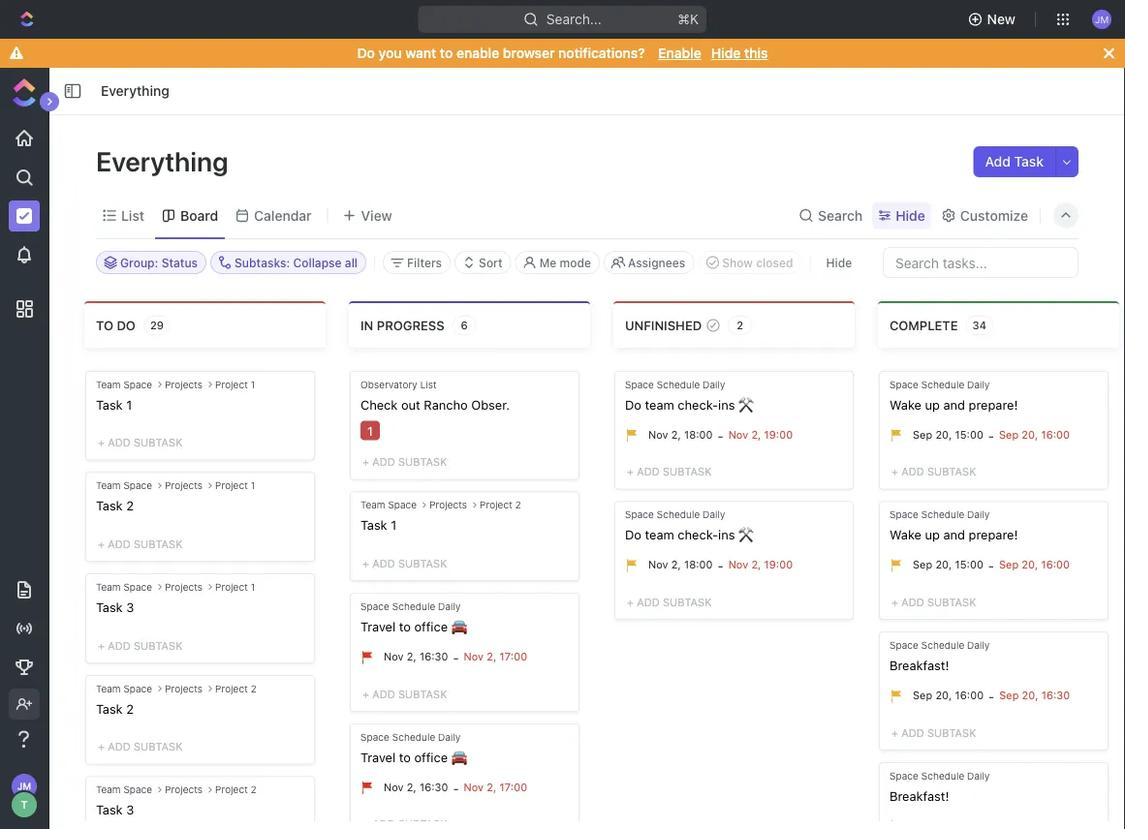 Task type: describe. For each thing, give the bounding box(es) containing it.
‎task 1
[[96, 397, 132, 412]]

subtasks:
[[235, 256, 290, 269]]

assignees button
[[604, 251, 694, 274]]

1 15:00 from the top
[[955, 428, 983, 441]]

sort button
[[455, 251, 511, 274]]

‎task for ‎task 2
[[96, 499, 123, 513]]

do you want to enable browser notifications? enable hide this
[[357, 45, 768, 61]]

out
[[401, 397, 420, 412]]

1 check- from the top
[[678, 397, 718, 412]]

0 vertical spatial 16:00
[[1041, 428, 1070, 441]]

board link
[[176, 202, 218, 229]]

assignees
[[628, 256, 685, 269]]

project 1 for ‎task 2
[[215, 480, 255, 491]]

1 prepare! from the top
[[969, 397, 1018, 412]]

new button
[[960, 4, 1027, 35]]

2 and from the top
[[943, 528, 965, 542]]

1 ins from the top
[[718, 397, 735, 412]]

0 vertical spatial hide
[[711, 45, 741, 61]]

group: status
[[120, 256, 198, 269]]

task 3 for project 1
[[96, 600, 134, 615]]

jm for jm t
[[17, 781, 31, 792]]

customize button
[[935, 202, 1034, 229]]

obser.
[[471, 397, 510, 412]]

1 18:00 from the top
[[684, 428, 713, 441]]

1 nov 2 , 18:00 - nov 2 , 19:00 from the top
[[648, 428, 793, 443]]

1 up from the top
[[925, 397, 940, 412]]

hide button
[[872, 202, 931, 229]]

0 horizontal spatial list
[[121, 207, 144, 223]]

task 1
[[360, 518, 397, 533]]

1 and from the top
[[943, 397, 965, 412]]

show
[[722, 256, 753, 269]]

project 1 for ‎task 1
[[215, 379, 255, 390]]

1 team from the top
[[645, 397, 674, 412]]

browser
[[503, 45, 555, 61]]

project 2 for task 3
[[215, 784, 257, 795]]

this
[[744, 45, 768, 61]]

filters button
[[383, 251, 451, 274]]

team space up ‎task 1 at the left
[[96, 379, 152, 390]]

group:
[[120, 256, 158, 269]]

collapse
[[293, 256, 342, 269]]

add task
[[985, 154, 1044, 170]]

me mode button
[[515, 251, 600, 274]]

2 ⚒️ from the top
[[739, 528, 751, 542]]

2 vertical spatial 16:30
[[420, 781, 448, 794]]

1 🚘 from the top
[[451, 619, 464, 634]]

1 space schedule daily do team check-ins ⚒️ from the top
[[625, 379, 751, 412]]

2 17:00 from the top
[[499, 781, 527, 794]]

project 2 for task 1
[[480, 500, 521, 511]]

hide button
[[818, 251, 860, 274]]

jm for jm
[[1095, 13, 1109, 25]]

mode
[[560, 256, 591, 269]]

observatory list check out rancho obser.
[[360, 379, 510, 412]]

t
[[21, 799, 28, 812]]

0 vertical spatial do
[[357, 45, 375, 61]]

jm button
[[1086, 4, 1117, 35]]

rancho
[[424, 397, 468, 412]]

hide inside dropdown button
[[896, 207, 925, 223]]

team space up ‎task 2
[[96, 480, 152, 491]]

enable
[[456, 45, 499, 61]]

team space down ‎task 2
[[96, 582, 152, 593]]

team up ‎task 2
[[96, 480, 121, 491]]

show closed button
[[698, 251, 802, 274]]

29
[[150, 319, 164, 332]]

2 wake from the top
[[890, 528, 922, 542]]

‎task 2
[[96, 499, 134, 513]]

16:00 inside sep 20 , 16:00 - sep 20 , 16:30
[[955, 689, 984, 702]]

3 for project 2
[[126, 803, 134, 817]]

2 space schedule daily travel to office 🚘 from the top
[[360, 731, 464, 764]]

progress
[[377, 318, 444, 332]]

search button
[[793, 202, 868, 229]]

task 3 for project 2
[[96, 803, 134, 817]]

new
[[987, 11, 1016, 27]]

1 sep 20 , 15:00 - sep 20 , 16:00 from the top
[[913, 428, 1070, 443]]

team space down task 2
[[96, 784, 152, 795]]

team up ‎task 1 at the left
[[96, 379, 121, 390]]

2 space schedule daily breakfast! from the top
[[890, 770, 990, 803]]

view button
[[336, 193, 399, 238]]

0 vertical spatial 16:30
[[420, 650, 448, 663]]

team down task 2
[[96, 784, 121, 795]]

team up task 2
[[96, 683, 121, 694]]

2 18:00 from the top
[[684, 559, 713, 571]]

view button
[[336, 202, 399, 229]]

calendar
[[254, 207, 312, 223]]

list link
[[117, 202, 144, 229]]

me
[[539, 256, 556, 269]]

want
[[405, 45, 436, 61]]

everything link
[[96, 79, 174, 103]]

1 ⚒️ from the top
[[739, 397, 751, 412]]

status
[[161, 256, 198, 269]]

unfinished
[[625, 318, 702, 332]]

2 🚘 from the top
[[451, 750, 464, 764]]

board
[[180, 207, 218, 223]]

in progress
[[360, 318, 444, 332]]

jm t
[[17, 781, 31, 812]]

2 team from the top
[[645, 528, 674, 542]]



Task type: locate. For each thing, give the bounding box(es) containing it.
team space
[[96, 379, 152, 390], [96, 480, 152, 491], [360, 500, 417, 511], [96, 582, 152, 593], [96, 683, 152, 694], [96, 784, 152, 795]]

0 vertical spatial task 3
[[96, 600, 134, 615]]

list up rancho
[[420, 379, 437, 390]]

view
[[361, 207, 392, 223]]

team space up task 1
[[360, 500, 417, 511]]

16:30
[[420, 650, 448, 663], [1041, 689, 1070, 702], [420, 781, 448, 794]]

‎task
[[96, 397, 123, 412], [96, 499, 123, 513]]

2 project 1 from the top
[[215, 480, 255, 491]]

task
[[1014, 154, 1044, 170], [360, 518, 387, 533], [96, 600, 123, 615], [96, 701, 123, 716], [96, 803, 123, 817]]

to do
[[96, 318, 136, 332]]

⌘k
[[678, 11, 699, 27]]

project 2
[[480, 500, 521, 511], [215, 683, 257, 694], [215, 784, 257, 795]]

breakfast!
[[890, 658, 949, 673], [890, 789, 949, 803]]

team space up task 2
[[96, 683, 152, 694]]

jm
[[1095, 13, 1109, 25], [17, 781, 31, 792]]

everything
[[101, 83, 169, 99], [96, 145, 234, 177]]

3
[[126, 600, 134, 615], [126, 803, 134, 817]]

subtask
[[134, 437, 183, 449], [398, 456, 447, 469], [663, 466, 712, 478], [927, 466, 976, 478], [134, 538, 183, 551], [398, 557, 447, 570], [663, 596, 712, 609], [927, 596, 976, 609], [134, 639, 183, 652], [398, 688, 447, 700], [927, 727, 976, 739], [134, 741, 183, 753]]

jm inside dropdown button
[[1095, 13, 1109, 25]]

1 19:00 from the top
[[764, 428, 793, 441]]

0 vertical spatial space schedule daily do team check-ins ⚒️
[[625, 379, 751, 412]]

me mode
[[539, 256, 591, 269]]

1 vertical spatial travel
[[360, 750, 396, 764]]

16:30 inside sep 20 , 16:00 - sep 20 , 16:30
[[1041, 689, 1070, 702]]

0 vertical spatial everything
[[101, 83, 169, 99]]

2 office from the top
[[414, 750, 448, 764]]

show closed
[[722, 256, 793, 269]]

0 vertical spatial up
[[925, 397, 940, 412]]

list
[[121, 207, 144, 223], [420, 379, 437, 390]]

2 up from the top
[[925, 528, 940, 542]]

2 travel from the top
[[360, 750, 396, 764]]

sep
[[913, 428, 932, 441], [999, 428, 1019, 441], [913, 559, 932, 571], [999, 559, 1019, 571], [913, 689, 932, 702], [999, 689, 1019, 702]]

1 17:00 from the top
[[499, 650, 527, 663]]

add
[[985, 154, 1011, 170], [108, 437, 131, 449], [372, 456, 395, 469], [637, 466, 660, 478], [901, 466, 924, 478], [108, 538, 131, 551], [372, 557, 395, 570], [637, 596, 660, 609], [901, 596, 924, 609], [108, 639, 131, 652], [372, 688, 395, 700], [901, 727, 924, 739], [108, 741, 131, 753]]

,
[[678, 428, 681, 441], [758, 428, 761, 441], [949, 428, 952, 441], [1035, 428, 1038, 441], [678, 559, 681, 571], [758, 559, 761, 571], [949, 559, 952, 571], [1035, 559, 1038, 571], [413, 650, 416, 663], [493, 650, 496, 663], [949, 689, 952, 702], [1035, 689, 1038, 702], [413, 781, 416, 794], [493, 781, 496, 794]]

1 project 1 from the top
[[215, 379, 255, 390]]

0 vertical spatial 18:00
[[684, 428, 713, 441]]

check
[[360, 397, 398, 412]]

1 vertical spatial do
[[625, 397, 641, 412]]

2 19:00 from the top
[[764, 559, 793, 571]]

2 check- from the top
[[678, 528, 718, 542]]

1 3 from the top
[[126, 600, 134, 615]]

0 vertical spatial space schedule daily breakfast!
[[890, 640, 990, 673]]

2 vertical spatial 16:00
[[955, 689, 984, 702]]

0 vertical spatial list
[[121, 207, 144, 223]]

notifications?
[[558, 45, 645, 61]]

team up task 1
[[360, 500, 385, 511]]

do
[[117, 318, 136, 332]]

sep 20 , 15:00 - sep 20 , 16:00
[[913, 428, 1070, 443], [913, 559, 1070, 573]]

1 vertical spatial ⚒️
[[739, 528, 751, 542]]

1 horizontal spatial hide
[[826, 256, 852, 269]]

1 wake from the top
[[890, 397, 922, 412]]

1 vertical spatial 16:30
[[1041, 689, 1070, 702]]

task inside button
[[1014, 154, 1044, 170]]

+ add subtask
[[98, 437, 183, 449], [362, 456, 447, 469], [627, 466, 712, 478], [892, 466, 976, 478], [98, 538, 183, 551], [362, 557, 447, 570], [627, 596, 712, 609], [892, 596, 976, 609], [98, 639, 183, 652], [362, 688, 447, 700], [892, 727, 976, 739], [98, 741, 183, 753]]

1 vertical spatial sep 20 , 15:00 - sep 20 , 16:00
[[913, 559, 1070, 573]]

to
[[440, 45, 453, 61], [96, 318, 113, 332], [399, 619, 411, 634], [399, 750, 411, 764]]

enable
[[658, 45, 701, 61]]

hide right search
[[896, 207, 925, 223]]

list up group:
[[121, 207, 144, 223]]

0 vertical spatial 19:00
[[764, 428, 793, 441]]

1 vertical spatial 19:00
[[764, 559, 793, 571]]

1 vertical spatial task 3
[[96, 803, 134, 817]]

0 vertical spatial 3
[[126, 600, 134, 615]]

2 vertical spatial project 1
[[215, 582, 255, 593]]

observatory
[[360, 379, 417, 390]]

2 vertical spatial project 2
[[215, 784, 257, 795]]

1 vertical spatial 15:00
[[955, 559, 983, 571]]

0 vertical spatial 15:00
[[955, 428, 983, 441]]

0 vertical spatial breakfast!
[[890, 658, 949, 673]]

3 for project 1
[[126, 600, 134, 615]]

daily
[[703, 379, 725, 390], [967, 379, 990, 390], [703, 509, 725, 520], [967, 509, 990, 520], [438, 601, 461, 612], [967, 640, 990, 651], [438, 731, 461, 743], [967, 770, 990, 781]]

prepare!
[[969, 397, 1018, 412], [969, 528, 1018, 542]]

1 vertical spatial prepare!
[[969, 528, 1018, 542]]

1 vertical spatial list
[[420, 379, 437, 390]]

1 vertical spatial jm
[[17, 781, 31, 792]]

schedule
[[657, 379, 700, 390], [921, 379, 964, 390], [657, 509, 700, 520], [921, 509, 964, 520], [392, 601, 435, 612], [921, 640, 964, 651], [392, 731, 435, 743], [921, 770, 964, 781]]

1 space schedule daily breakfast! from the top
[[890, 640, 990, 673]]

2 prepare! from the top
[[969, 528, 1018, 542]]

‎task for ‎task 1
[[96, 397, 123, 412]]

task 3
[[96, 600, 134, 615], [96, 803, 134, 817]]

19:00
[[764, 428, 793, 441], [764, 559, 793, 571]]

1 vertical spatial 3
[[126, 803, 134, 817]]

1 breakfast! from the top
[[890, 658, 949, 673]]

project 2 for task 2
[[215, 683, 257, 694]]

0 vertical spatial wake
[[890, 397, 922, 412]]

1 vertical spatial space schedule daily travel to office 🚘
[[360, 731, 464, 764]]

0 vertical spatial ins
[[718, 397, 735, 412]]

1 vertical spatial 🚘
[[451, 750, 464, 764]]

add task button
[[973, 146, 1055, 177]]

space schedule daily breakfast!
[[890, 640, 990, 673], [890, 770, 990, 803]]

hide left the this
[[711, 45, 741, 61]]

calendar link
[[250, 202, 312, 229]]

1 vertical spatial project 2
[[215, 683, 257, 694]]

1 vertical spatial office
[[414, 750, 448, 764]]

0 vertical spatial jm
[[1095, 13, 1109, 25]]

sort
[[479, 256, 503, 269]]

1 vertical spatial ‎task
[[96, 499, 123, 513]]

1 vertical spatial everything
[[96, 145, 234, 177]]

2 space schedule daily wake up and prepare! from the top
[[890, 509, 1018, 542]]

0 vertical spatial 17:00
[[499, 650, 527, 663]]

1 vertical spatial wake
[[890, 528, 922, 542]]

0 vertical spatial check-
[[678, 397, 718, 412]]

0 vertical spatial sep 20 , 15:00 - sep 20 , 16:00
[[913, 428, 1070, 443]]

you
[[378, 45, 402, 61]]

17:00
[[499, 650, 527, 663], [499, 781, 527, 794]]

space schedule daily do team check-ins ⚒️
[[625, 379, 751, 412], [625, 509, 751, 542]]

subtasks: collapse all
[[235, 256, 358, 269]]

0 vertical spatial project 2
[[480, 500, 521, 511]]

search...
[[547, 11, 602, 27]]

1 nov 2 , 16:30 - nov 2 , 17:00 from the top
[[384, 650, 527, 665]]

34
[[972, 319, 986, 332]]

⚒️
[[739, 397, 751, 412], [739, 528, 751, 542]]

2 space schedule daily do team check-ins ⚒️ from the top
[[625, 509, 751, 542]]

team
[[645, 397, 674, 412], [645, 528, 674, 542]]

up
[[925, 397, 940, 412], [925, 528, 940, 542]]

sep 20 , 16:00 - sep 20 , 16:30
[[913, 689, 1070, 704]]

0 vertical spatial prepare!
[[969, 397, 1018, 412]]

1 vertical spatial nov 2 , 16:30 - nov 2 , 17:00
[[384, 781, 527, 795]]

1 vertical spatial project 1
[[215, 480, 255, 491]]

0 vertical spatial project 1
[[215, 379, 255, 390]]

0 vertical spatial space schedule daily wake up and prepare!
[[890, 379, 1018, 412]]

1 vertical spatial 16:00
[[1041, 559, 1070, 571]]

1 vertical spatial 18:00
[[684, 559, 713, 571]]

space schedule daily wake up and prepare!
[[890, 379, 1018, 412], [890, 509, 1018, 542]]

all
[[345, 256, 358, 269]]

1 horizontal spatial jm
[[1095, 13, 1109, 25]]

1 vertical spatial space schedule daily breakfast!
[[890, 770, 990, 803]]

2 vertical spatial do
[[625, 528, 641, 542]]

project 1
[[215, 379, 255, 390], [215, 480, 255, 491], [215, 582, 255, 593]]

2 nov 2 , 18:00 - nov 2 , 19:00 from the top
[[648, 559, 793, 573]]

task 2
[[96, 701, 134, 716]]

hide down search
[[826, 256, 852, 269]]

2 ins from the top
[[718, 528, 735, 542]]

1 vertical spatial space schedule daily wake up and prepare!
[[890, 509, 1018, 542]]

1 space schedule daily travel to office 🚘 from the top
[[360, 601, 464, 634]]

2 3 from the top
[[126, 803, 134, 817]]

+
[[98, 437, 105, 449], [362, 456, 369, 469], [627, 466, 634, 478], [892, 466, 898, 478], [98, 538, 105, 551], [362, 557, 369, 570], [627, 596, 634, 609], [892, 596, 898, 609], [98, 639, 105, 652], [362, 688, 369, 700], [892, 727, 898, 739], [98, 741, 105, 753]]

0 vertical spatial nov 2 , 18:00 - nov 2 , 19:00
[[648, 428, 793, 443]]

2 ‎task from the top
[[96, 499, 123, 513]]

1 vertical spatial ins
[[718, 528, 735, 542]]

team down ‎task 2
[[96, 582, 121, 593]]

list inside observatory list check out rancho obser.
[[420, 379, 437, 390]]

nov 2 , 16:30 - nov 2 , 17:00
[[384, 650, 527, 665], [384, 781, 527, 795]]

1 vertical spatial space schedule daily do team check-ins ⚒️
[[625, 509, 751, 542]]

hide inside button
[[826, 256, 852, 269]]

filters
[[407, 256, 442, 269]]

1 task 3 from the top
[[96, 600, 134, 615]]

add inside button
[[985, 154, 1011, 170]]

-
[[718, 428, 723, 443], [988, 428, 994, 443], [718, 559, 723, 573], [988, 559, 994, 573], [453, 650, 459, 665], [989, 689, 994, 704], [453, 781, 459, 795]]

1 vertical spatial hide
[[896, 207, 925, 223]]

projects
[[165, 379, 203, 390], [165, 480, 203, 491], [429, 500, 467, 511], [165, 582, 203, 593], [165, 683, 203, 694], [165, 784, 203, 795]]

and
[[943, 397, 965, 412], [943, 528, 965, 542]]

space schedule daily travel to office 🚘
[[360, 601, 464, 634], [360, 731, 464, 764]]

do
[[357, 45, 375, 61], [625, 397, 641, 412], [625, 528, 641, 542]]

project 1 for task 3
[[215, 582, 255, 593]]

2 breakfast! from the top
[[890, 789, 949, 803]]

0 vertical spatial space schedule daily travel to office 🚘
[[360, 601, 464, 634]]

1 vertical spatial check-
[[678, 528, 718, 542]]

18:00
[[684, 428, 713, 441], [684, 559, 713, 571]]

search
[[818, 207, 863, 223]]

1 travel from the top
[[360, 619, 396, 634]]

0 horizontal spatial hide
[[711, 45, 741, 61]]

16:00
[[1041, 428, 1070, 441], [1041, 559, 1070, 571], [955, 689, 984, 702]]

1 vertical spatial nov 2 , 18:00 - nov 2 , 19:00
[[648, 559, 793, 573]]

customize
[[960, 207, 1028, 223]]

hide
[[711, 45, 741, 61], [896, 207, 925, 223], [826, 256, 852, 269]]

1 vertical spatial breakfast!
[[890, 789, 949, 803]]

1 vertical spatial 17:00
[[499, 781, 527, 794]]

🚘
[[451, 619, 464, 634], [451, 750, 464, 764]]

1 office from the top
[[414, 619, 448, 634]]

2 horizontal spatial hide
[[896, 207, 925, 223]]

2 15:00 from the top
[[955, 559, 983, 571]]

1 horizontal spatial list
[[420, 379, 437, 390]]

1 vertical spatial up
[[925, 528, 940, 542]]

0 vertical spatial nov 2 , 16:30 - nov 2 , 17:00
[[384, 650, 527, 665]]

Search tasks... text field
[[884, 248, 1078, 277]]

3 project 1 from the top
[[215, 582, 255, 593]]

2 sep 20 , 15:00 - sep 20 , 16:00 from the top
[[913, 559, 1070, 573]]

2 task 3 from the top
[[96, 803, 134, 817]]

0 vertical spatial 🚘
[[451, 619, 464, 634]]

2 vertical spatial hide
[[826, 256, 852, 269]]

0 vertical spatial travel
[[360, 619, 396, 634]]

0 vertical spatial office
[[414, 619, 448, 634]]

1 vertical spatial team
[[645, 528, 674, 542]]

wake
[[890, 397, 922, 412], [890, 528, 922, 542]]

1 space schedule daily wake up and prepare! from the top
[[890, 379, 1018, 412]]

complete
[[890, 318, 958, 332]]

2 nov 2 , 16:30 - nov 2 , 17:00 from the top
[[384, 781, 527, 795]]

0 vertical spatial ‎task
[[96, 397, 123, 412]]

project
[[215, 379, 248, 390], [215, 480, 248, 491], [480, 500, 512, 511], [215, 582, 248, 593], [215, 683, 248, 694], [215, 784, 248, 795]]

in
[[360, 318, 373, 332]]

ins
[[718, 397, 735, 412], [718, 528, 735, 542]]

1 ‎task from the top
[[96, 397, 123, 412]]

0 horizontal spatial jm
[[17, 781, 31, 792]]

0 vertical spatial team
[[645, 397, 674, 412]]

0 vertical spatial ⚒️
[[739, 397, 751, 412]]

6
[[461, 319, 468, 332]]

closed
[[756, 256, 793, 269]]

space
[[123, 379, 152, 390], [625, 379, 654, 390], [890, 379, 918, 390], [123, 480, 152, 491], [388, 500, 417, 511], [625, 509, 654, 520], [890, 509, 918, 520], [123, 582, 152, 593], [360, 601, 389, 612], [890, 640, 918, 651], [123, 683, 152, 694], [360, 731, 389, 743], [890, 770, 918, 781], [123, 784, 152, 795]]

0 vertical spatial and
[[943, 397, 965, 412]]

1 vertical spatial and
[[943, 528, 965, 542]]

check-
[[678, 397, 718, 412], [678, 528, 718, 542]]



Task type: vqa. For each thing, say whether or not it's contained in the screenshot.
tasks in LineUp keeps your most important tasks in one list. Add your most important task to get started.
no



